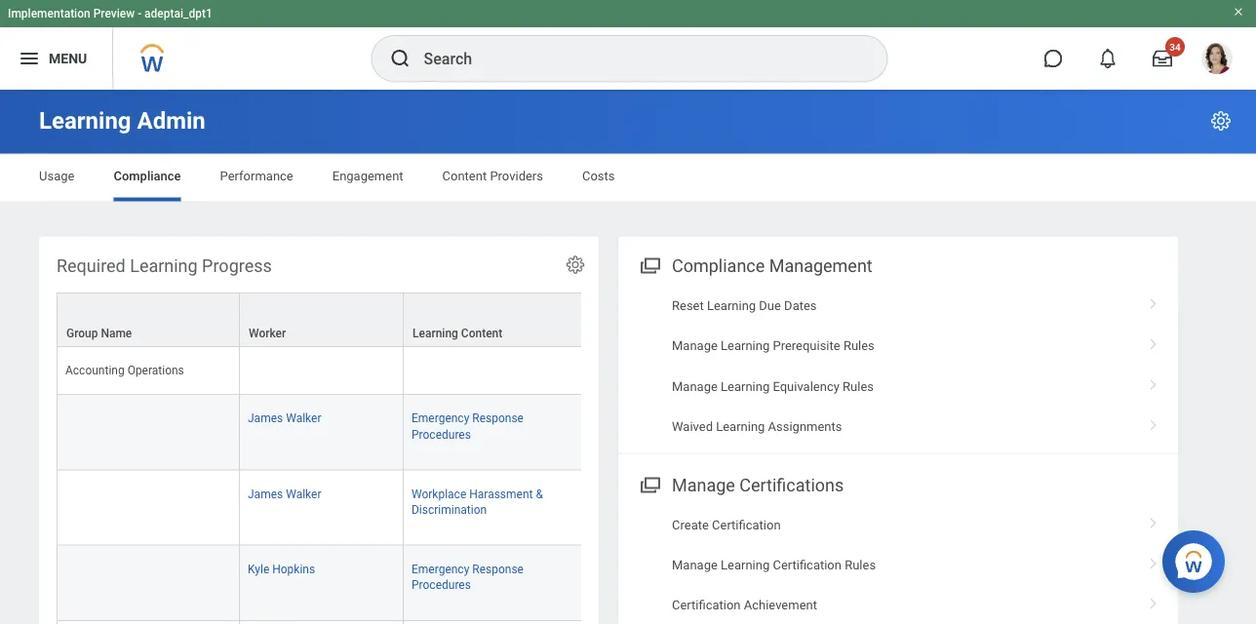 Task type: locate. For each thing, give the bounding box(es) containing it.
1 walker from the top
[[286, 411, 321, 425]]

1 vertical spatial certification
[[773, 558, 842, 572]]

1 chevron right image from the top
[[1141, 332, 1167, 351]]

0 vertical spatial emergency response procedures
[[412, 411, 524, 441]]

close environment banner image
[[1233, 6, 1245, 18]]

response for walker
[[472, 411, 524, 425]]

1 vertical spatial list
[[619, 505, 1178, 624]]

rules for manage certifications
[[845, 558, 876, 572]]

0 vertical spatial emergency
[[412, 411, 470, 425]]

chevron right image inside waived learning assignments link
[[1141, 413, 1167, 432]]

-
[[138, 7, 142, 20]]

progress
[[202, 256, 272, 276]]

learning for manage learning equivalency rules
[[721, 379, 770, 394]]

certification down manage certifications
[[712, 517, 781, 532]]

1 vertical spatial emergency response procedures link
[[412, 558, 524, 591]]

performance
[[220, 169, 293, 183]]

1 vertical spatial emergency response procedures
[[412, 562, 524, 591]]

1 vertical spatial chevron right image
[[1141, 372, 1167, 392]]

list containing reset learning due dates
[[619, 285, 1178, 447]]

due
[[759, 298, 781, 313]]

james walker link for workplace
[[248, 483, 321, 500]]

manage up "create"
[[672, 475, 735, 495]]

waived learning assignments link
[[619, 407, 1178, 447]]

4 row from the top
[[57, 545, 1156, 621]]

chevron right image inside manage learning certification rules link
[[1141, 551, 1167, 571]]

compliance up reset learning due dates
[[672, 256, 765, 276]]

list containing create certification
[[619, 505, 1178, 624]]

learning for waived learning assignments
[[716, 419, 765, 434]]

2 walker from the top
[[286, 487, 321, 500]]

james walker link for emergency
[[248, 407, 321, 425]]

learning content
[[413, 326, 503, 340]]

1 row from the top
[[57, 292, 1156, 348]]

0 vertical spatial james walker
[[248, 411, 321, 425]]

certification left the achievement
[[672, 598, 741, 613]]

manage down reset
[[672, 339, 718, 353]]

kyle
[[248, 562, 269, 576]]

configure required learning progress image
[[565, 254, 586, 276]]

chevron right image inside reset learning due dates link
[[1141, 291, 1167, 311]]

manage
[[672, 339, 718, 353], [672, 379, 718, 394], [672, 475, 735, 495], [672, 558, 718, 572]]

0 vertical spatial james
[[248, 411, 283, 425]]

rules right prerequisite
[[844, 339, 875, 353]]

emergency
[[412, 411, 470, 425], [412, 562, 470, 576]]

tab list containing usage
[[20, 155, 1237, 201]]

achievement
[[744, 598, 817, 613]]

content
[[442, 169, 487, 183], [461, 326, 503, 340]]

0 vertical spatial menu group image
[[636, 251, 662, 278]]

tab list
[[20, 155, 1237, 201]]

emergency down discrimination
[[412, 562, 470, 576]]

1 menu group image from the top
[[636, 251, 662, 278]]

management
[[769, 256, 873, 276]]

row
[[57, 292, 1156, 348], [57, 395, 1156, 470], [57, 470, 1156, 545], [57, 545, 1156, 621], [57, 621, 1156, 624]]

0 vertical spatial response
[[472, 411, 524, 425]]

1 vertical spatial emergency
[[412, 562, 470, 576]]

2 james walker link from the top
[[248, 483, 321, 500]]

james walker link up kyle hopkins link
[[248, 483, 321, 500]]

emergency response procedures up the workplace
[[412, 411, 524, 441]]

compliance for compliance
[[114, 169, 181, 183]]

response
[[472, 411, 524, 425], [472, 562, 524, 576]]

walker up hopkins
[[286, 487, 321, 500]]

chevron right image inside manage learning prerequisite rules link
[[1141, 332, 1167, 351]]

2 james walker from the top
[[248, 487, 321, 500]]

2 emergency from the top
[[412, 562, 470, 576]]

rules
[[844, 339, 875, 353], [843, 379, 874, 394], [845, 558, 876, 572]]

1 chevron right image from the top
[[1141, 291, 1167, 311]]

learning inside popup button
[[413, 326, 458, 340]]

row containing kyle hopkins
[[57, 545, 1156, 621]]

0 vertical spatial list
[[619, 285, 1178, 447]]

emergency response procedures
[[412, 411, 524, 441], [412, 562, 524, 591]]

1 manage from the top
[[672, 339, 718, 353]]

procedures down discrimination
[[412, 578, 471, 591]]

rules up certification achievement link
[[845, 558, 876, 572]]

manage up the 'waived'
[[672, 379, 718, 394]]

manage for manage learning equivalency rules
[[672, 379, 718, 394]]

group name button
[[58, 293, 239, 346]]

costs
[[582, 169, 615, 183]]

learning
[[39, 107, 131, 135], [130, 256, 198, 276], [707, 298, 756, 313], [413, 326, 458, 340], [721, 339, 770, 353], [721, 379, 770, 394], [716, 419, 765, 434], [721, 558, 770, 572]]

prerequisite
[[773, 339, 841, 353]]

menu group image
[[636, 251, 662, 278], [636, 470, 662, 497]]

rules right equivalency
[[843, 379, 874, 394]]

0 vertical spatial emergency response procedures link
[[412, 407, 524, 441]]

0 vertical spatial walker
[[286, 411, 321, 425]]

1 james walker from the top
[[248, 411, 321, 425]]

1 vertical spatial response
[[472, 562, 524, 576]]

james
[[248, 411, 283, 425], [248, 487, 283, 500]]

manage learning certification rules
[[672, 558, 876, 572]]

create
[[672, 517, 709, 532]]

4 chevron right image from the top
[[1141, 551, 1167, 571]]

group name column header
[[57, 292, 240, 348]]

chevron right image
[[1141, 332, 1167, 351], [1141, 413, 1167, 432], [1141, 511, 1167, 530], [1141, 551, 1167, 571], [1141, 591, 1167, 611]]

worker
[[249, 326, 286, 340]]

manage learning prerequisite rules
[[672, 339, 875, 353]]

waived
[[672, 419, 713, 434]]

james walker link
[[248, 407, 321, 425], [248, 483, 321, 500]]

james for emergency response procedures
[[248, 411, 283, 425]]

workplace harassment & discrimination
[[412, 487, 543, 516]]

certification up the achievement
[[773, 558, 842, 572]]

1 vertical spatial james walker
[[248, 487, 321, 500]]

procedures
[[412, 427, 471, 441], [412, 578, 471, 591]]

list
[[619, 285, 1178, 447], [619, 505, 1178, 624]]

emergency response procedures link up the workplace
[[412, 407, 524, 441]]

james walker
[[248, 411, 321, 425], [248, 487, 321, 500]]

5 chevron right image from the top
[[1141, 591, 1167, 611]]

response up harassment
[[472, 411, 524, 425]]

1 horizontal spatial compliance
[[672, 256, 765, 276]]

james walker link down worker
[[248, 407, 321, 425]]

1 emergency response procedures link from the top
[[412, 407, 524, 441]]

0 vertical spatial compliance
[[114, 169, 181, 183]]

1 vertical spatial compliance
[[672, 256, 765, 276]]

emergency for hopkins
[[412, 562, 470, 576]]

2 list from the top
[[619, 505, 1178, 624]]

0 vertical spatial chevron right image
[[1141, 291, 1167, 311]]

chevron right image for rules
[[1141, 372, 1167, 392]]

emergency for walker
[[412, 411, 470, 425]]

chevron right image inside manage learning equivalency rules link
[[1141, 372, 1167, 392]]

manage down "create"
[[672, 558, 718, 572]]

1 vertical spatial content
[[461, 326, 503, 340]]

34
[[1170, 41, 1181, 53]]

chevron right image
[[1141, 291, 1167, 311], [1141, 372, 1167, 392]]

emergency response procedures for james walker
[[412, 411, 524, 441]]

2 menu group image from the top
[[636, 470, 662, 497]]

emergency up the workplace
[[412, 411, 470, 425]]

1 vertical spatial james walker link
[[248, 483, 321, 500]]

5 row from the top
[[57, 621, 1156, 624]]

0 vertical spatial james walker link
[[248, 407, 321, 425]]

james walker down worker
[[248, 411, 321, 425]]

reset learning due dates
[[672, 298, 817, 313]]

2 vertical spatial certification
[[672, 598, 741, 613]]

cell
[[240, 347, 404, 395], [404, 347, 587, 395], [57, 395, 240, 470], [57, 470, 240, 545], [57, 545, 240, 621], [57, 621, 240, 624], [240, 621, 404, 624], [404, 621, 587, 624]]

1 response from the top
[[472, 411, 524, 425]]

2 emergency response procedures link from the top
[[412, 558, 524, 591]]

4 manage from the top
[[672, 558, 718, 572]]

2 chevron right image from the top
[[1141, 372, 1167, 392]]

2 emergency response procedures from the top
[[412, 562, 524, 591]]

2 chevron right image from the top
[[1141, 413, 1167, 432]]

2 response from the top
[[472, 562, 524, 576]]

1 vertical spatial menu group image
[[636, 470, 662, 497]]

menu
[[49, 50, 87, 66]]

0 vertical spatial rules
[[844, 339, 875, 353]]

2 procedures from the top
[[412, 578, 471, 591]]

1 list from the top
[[619, 285, 1178, 447]]

3 chevron right image from the top
[[1141, 511, 1167, 530]]

menu group image for compliance management
[[636, 251, 662, 278]]

walker
[[286, 411, 321, 425], [286, 487, 321, 500]]

1 emergency response procedures from the top
[[412, 411, 524, 441]]

1 james from the top
[[248, 411, 283, 425]]

compliance inside tab list
[[114, 169, 181, 183]]

emergency response procedures link down discrimination
[[412, 558, 524, 591]]

hopkins
[[272, 562, 315, 576]]

engagement
[[332, 169, 403, 183]]

certification
[[712, 517, 781, 532], [773, 558, 842, 572], [672, 598, 741, 613]]

workplace harassment & discrimination link
[[412, 483, 543, 516]]

response down workplace harassment & discrimination
[[472, 562, 524, 576]]

walker down worker
[[286, 411, 321, 425]]

manage for manage learning certification rules
[[672, 558, 718, 572]]

1 vertical spatial walker
[[286, 487, 321, 500]]

chevron right image inside certification achievement link
[[1141, 591, 1167, 611]]

2 james from the top
[[248, 487, 283, 500]]

learning content button
[[404, 293, 586, 346]]

learning for required learning progress
[[130, 256, 198, 276]]

1 procedures from the top
[[412, 427, 471, 441]]

workplace
[[412, 487, 467, 500]]

procedures up the workplace
[[412, 427, 471, 441]]

3 manage from the top
[[672, 475, 735, 495]]

2 manage from the top
[[672, 379, 718, 394]]

james for workplace harassment & discrimination
[[248, 487, 283, 500]]

0 vertical spatial procedures
[[412, 427, 471, 441]]

emergency response procedures down discrimination
[[412, 562, 524, 591]]

1 emergency from the top
[[412, 411, 470, 425]]

0 horizontal spatial compliance
[[114, 169, 181, 183]]

emergency response procedures link
[[412, 407, 524, 441], [412, 558, 524, 591]]

manage learning equivalency rules link
[[619, 366, 1178, 407]]

adeptai_dpt1
[[144, 7, 213, 20]]

james down worker
[[248, 411, 283, 425]]

chevron right image inside create certification link
[[1141, 511, 1167, 530]]

james up kyle hopkins link
[[248, 487, 283, 500]]

james walker up kyle hopkins link
[[248, 487, 321, 500]]

compliance
[[114, 169, 181, 183], [672, 256, 765, 276]]

1 james walker link from the top
[[248, 407, 321, 425]]

manage for manage learning prerequisite rules
[[672, 339, 718, 353]]

content inside popup button
[[461, 326, 503, 340]]

certification inside certification achievement link
[[672, 598, 741, 613]]

compliance down admin
[[114, 169, 181, 183]]

1 vertical spatial james
[[248, 487, 283, 500]]

0 vertical spatial certification
[[712, 517, 781, 532]]

2 vertical spatial rules
[[845, 558, 876, 572]]

chevron right image for certification
[[1141, 551, 1167, 571]]

procedures for kyle hopkins
[[412, 578, 471, 591]]

1 vertical spatial procedures
[[412, 578, 471, 591]]

walker for emergency
[[286, 411, 321, 425]]

justify image
[[18, 47, 41, 70]]

inbox large image
[[1153, 49, 1173, 68]]



Task type: vqa. For each thing, say whether or not it's contained in the screenshot.
Hopkins
yes



Task type: describe. For each thing, give the bounding box(es) containing it.
james walker for emergency
[[248, 411, 321, 425]]

certification achievement
[[672, 598, 817, 613]]

admin
[[137, 107, 206, 135]]

manage learning certification rules link
[[619, 545, 1178, 586]]

required
[[57, 256, 126, 276]]

configure this page image
[[1210, 109, 1233, 133]]

manage for manage certifications
[[672, 475, 735, 495]]

emergency response procedures link for kyle hopkins
[[412, 558, 524, 591]]

tab list inside learning admin main content
[[20, 155, 1237, 201]]

search image
[[389, 47, 412, 70]]

james walker for workplace
[[248, 487, 321, 500]]

menu group image for manage certifications
[[636, 470, 662, 497]]

learning admin
[[39, 107, 206, 135]]

response for hopkins
[[472, 562, 524, 576]]

notifications large image
[[1098, 49, 1118, 68]]

menu button
[[0, 27, 112, 90]]

0 vertical spatial content
[[442, 169, 487, 183]]

worker column header
[[240, 292, 404, 348]]

assignments
[[768, 419, 842, 434]]

equivalency
[[773, 379, 840, 394]]

rules for compliance management
[[844, 339, 875, 353]]

chevron right image for prerequisite
[[1141, 332, 1167, 351]]

certifications
[[740, 475, 844, 495]]

group name
[[66, 326, 132, 340]]

content providers
[[442, 169, 543, 183]]

chevron right image for dates
[[1141, 291, 1167, 311]]

chevron right image for assignments
[[1141, 413, 1167, 432]]

walker for workplace
[[286, 487, 321, 500]]

dates
[[784, 298, 817, 313]]

reset learning due dates link
[[619, 285, 1178, 326]]

34 button
[[1141, 37, 1185, 80]]

preview
[[93, 7, 135, 20]]

menu banner
[[0, 0, 1257, 90]]

profile logan mcneil image
[[1202, 43, 1233, 78]]

required learning progress element
[[39, 237, 1156, 624]]

learning for manage learning certification rules
[[721, 558, 770, 572]]

certification inside manage learning certification rules link
[[773, 558, 842, 572]]

certification inside create certification link
[[712, 517, 781, 532]]

harassment
[[469, 487, 533, 500]]

implementation
[[8, 7, 90, 20]]

discrimination
[[412, 502, 487, 516]]

3 row from the top
[[57, 470, 1156, 545]]

accounting operations row
[[57, 347, 1156, 395]]

list for manage certifications
[[619, 505, 1178, 624]]

1 vertical spatial rules
[[843, 379, 874, 394]]

procedures for james walker
[[412, 427, 471, 441]]

accounting operations
[[65, 364, 184, 377]]

learning for reset learning due dates
[[707, 298, 756, 313]]

create certification
[[672, 517, 781, 532]]

learning admin main content
[[0, 90, 1257, 624]]

operations
[[127, 364, 184, 377]]

list for compliance management
[[619, 285, 1178, 447]]

name
[[101, 326, 132, 340]]

certification achievement link
[[619, 586, 1178, 624]]

manage certifications
[[672, 475, 844, 495]]

reset
[[672, 298, 704, 313]]

compliance for compliance management
[[672, 256, 765, 276]]

Search Workday  search field
[[424, 37, 847, 80]]

accounting
[[65, 364, 125, 377]]

group
[[66, 326, 98, 340]]

required learning progress
[[57, 256, 272, 276]]

row containing group name
[[57, 292, 1156, 348]]

waived learning assignments
[[672, 419, 842, 434]]

implementation preview -   adeptai_dpt1
[[8, 7, 213, 20]]

worker button
[[240, 293, 403, 346]]

2 row from the top
[[57, 395, 1156, 470]]

emergency response procedures for kyle hopkins
[[412, 562, 524, 591]]

&
[[536, 487, 543, 500]]

compliance management
[[672, 256, 873, 276]]

manage learning equivalency rules
[[672, 379, 874, 394]]

usage
[[39, 169, 75, 183]]

kyle hopkins
[[248, 562, 315, 576]]

providers
[[490, 169, 543, 183]]

learning for manage learning prerequisite rules
[[721, 339, 770, 353]]

kyle hopkins link
[[248, 558, 315, 576]]

manage learning prerequisite rules link
[[619, 326, 1178, 366]]

emergency response procedures link for james walker
[[412, 407, 524, 441]]

create certification link
[[619, 505, 1178, 545]]



